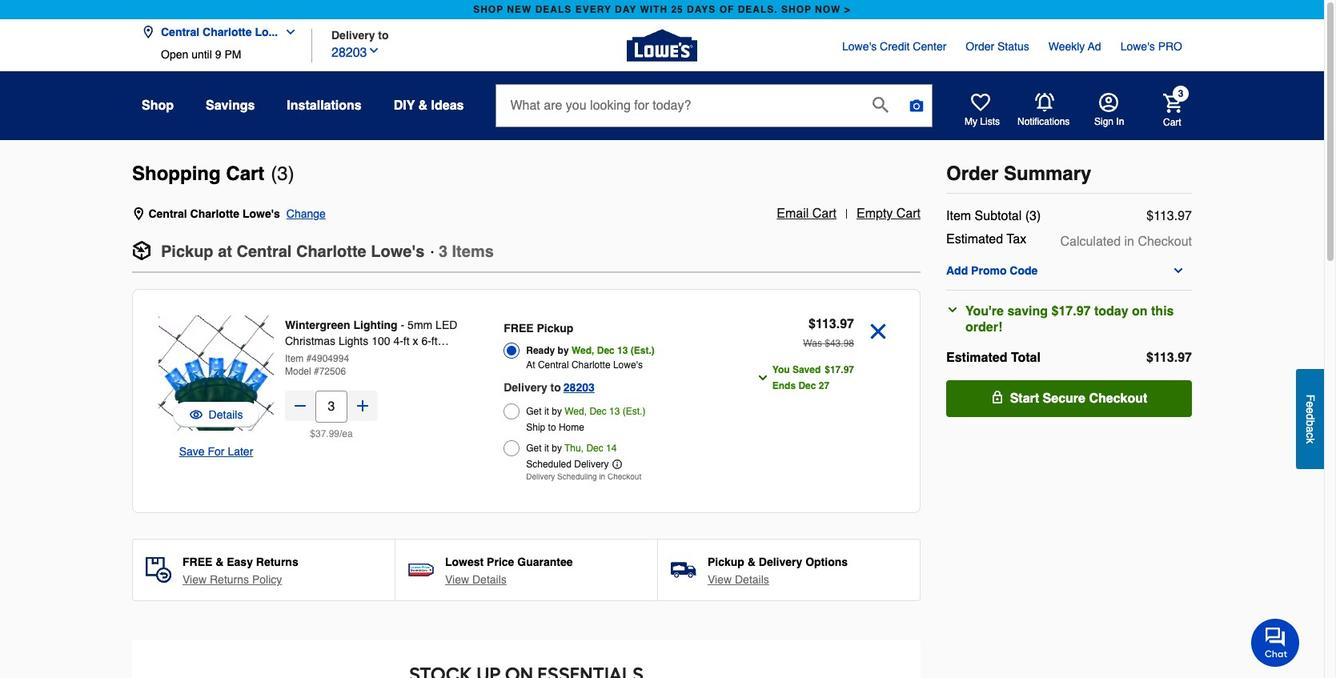 Task type: vqa. For each thing, say whether or not it's contained in the screenshot.


Task type: describe. For each thing, give the bounding box(es) containing it.
in
[[1117, 116, 1125, 127]]

remove item image
[[864, 317, 893, 346]]

add promo code link
[[947, 264, 1193, 277]]

4-
[[394, 335, 404, 348]]

savings button
[[206, 91, 255, 120]]

thu,
[[565, 443, 584, 454]]

get for get it by thu, dec 14
[[526, 443, 542, 454]]

3 items
[[439, 243, 494, 261]]

cart for empty cart
[[897, 207, 921, 221]]

113 for estimated total
[[1154, 351, 1175, 365]]

to for ship to home
[[548, 422, 556, 433]]

shop
[[142, 99, 174, 113]]

lowe's inside lowe's credit center link
[[843, 40, 877, 53]]

charlotte up at
[[190, 207, 240, 220]]

installations
[[287, 99, 362, 113]]

notifications
[[1018, 116, 1071, 127]]

estimated tax
[[947, 232, 1027, 247]]

you
[[773, 364, 790, 376]]

1 vertical spatial in
[[600, 472, 606, 481]]

1 e from the top
[[1305, 402, 1318, 408]]

lowe's home improvement logo image
[[627, 10, 698, 81]]

f e e d b a c k button
[[1297, 369, 1325, 470]]

weekly
[[1049, 40, 1086, 53]]

9
[[215, 48, 221, 61]]

price
[[487, 556, 515, 569]]

lowe's left pro
[[1121, 40, 1156, 53]]

113 inside $ 113 . 97 was $ 43 . 98
[[816, 317, 837, 332]]

summary
[[1005, 163, 1092, 185]]

#4904994
[[307, 353, 349, 364]]

pickup for pickup at central charlotte lowe's
[[161, 243, 214, 261]]

free for free pickup
[[504, 322, 534, 335]]

1 vertical spatial wed,
[[565, 406, 587, 417]]

2 shop from the left
[[782, 4, 812, 15]]

lowe's left bullet image
[[371, 243, 425, 261]]

empty cart
[[857, 207, 921, 221]]

lowe's home improvement notification center image
[[1036, 93, 1055, 112]]

view details link for view
[[708, 572, 770, 588]]

37
[[316, 429, 326, 440]]

view inside lowest price guarantee view details
[[445, 574, 470, 586]]

savings
[[206, 99, 255, 113]]

stock up on essentials heading
[[148, 659, 905, 679]]

details inside 'pickup & delivery options view details'
[[735, 574, 770, 586]]

credit
[[880, 40, 910, 53]]

/ea
[[340, 429, 353, 440]]

pickup for pickup & delivery options view details
[[708, 556, 745, 569]]

promo
[[972, 264, 1007, 277]]

installations button
[[287, 91, 362, 120]]

with
[[640, 4, 668, 15]]

lo...
[[255, 26, 278, 38]]

0 horizontal spatial 28203 button
[[332, 41, 380, 62]]

free & easy returns view returns policy
[[183, 556, 299, 586]]

delivery to 28203
[[504, 381, 595, 394]]

2 e from the top
[[1305, 408, 1318, 414]]

shopping cart ( 3 )
[[132, 163, 295, 185]]

order for order summary
[[947, 163, 999, 185]]

ship to home
[[526, 422, 585, 433]]

start secure checkout
[[1011, 392, 1148, 406]]

lowe's credit center
[[843, 40, 947, 53]]

view details link for details
[[445, 572, 507, 588]]

for
[[208, 445, 225, 458]]

view for free & easy returns view returns policy
[[183, 574, 207, 586]]

sign in button
[[1095, 93, 1125, 128]]

b
[[1305, 420, 1318, 427]]

. inside you saved $ 17 . 97 ends dec 27
[[841, 364, 844, 376]]

my lists link
[[965, 93, 1001, 128]]

c
[[1305, 433, 1318, 439]]

item for item subtotal (3)
[[947, 209, 972, 224]]

lowe's inside option group
[[614, 360, 643, 371]]

shopping
[[132, 163, 221, 185]]

pickup at central charlotte lowe's
[[161, 243, 425, 261]]

order!
[[966, 320, 1003, 335]]

ready
[[526, 345, 555, 356]]

add promo code
[[947, 264, 1038, 277]]

lowe's home improvement account image
[[1100, 93, 1119, 112]]

$ up calculated in checkout
[[1147, 209, 1155, 224]]

pm
[[225, 48, 241, 61]]

search image
[[874, 97, 890, 113]]

view returns policy link
[[183, 572, 282, 588]]

empty
[[857, 207, 893, 221]]

central charlotte lo... button
[[142, 16, 304, 48]]

at
[[526, 360, 536, 371]]

today
[[1095, 304, 1129, 319]]

subtotal
[[975, 209, 1022, 224]]

diy & ideas button
[[394, 91, 464, 120]]

lists
[[981, 116, 1001, 127]]

location image
[[142, 26, 155, 38]]

$ right was
[[825, 338, 831, 349]]

k
[[1305, 438, 1318, 444]]

1 vertical spatial 28203
[[564, 381, 595, 394]]

lowe's home improvement cart image
[[1164, 93, 1183, 113]]

1 vertical spatial 13
[[610, 406, 620, 417]]

option group containing free pickup
[[504, 317, 726, 485]]

shop button
[[142, 91, 174, 120]]

estimated for estimated total
[[947, 351, 1008, 365]]

chevron down image inside you're saving  $17.97  today on this order! link
[[947, 304, 960, 316]]

sign in
[[1095, 116, 1125, 127]]

f e e d b a c k
[[1305, 395, 1318, 444]]

0 vertical spatial by
[[558, 345, 569, 356]]

dec up at central charlotte lowe's
[[597, 345, 615, 356]]

0 horizontal spatial 3
[[277, 163, 288, 185]]

calculated in checkout
[[1061, 235, 1193, 249]]

pickup image
[[132, 241, 151, 260]]

diy
[[394, 99, 415, 113]]

center
[[913, 40, 947, 53]]

17
[[831, 364, 841, 376]]

2 vertical spatial checkout
[[608, 472, 642, 481]]

star
[[335, 367, 365, 380]]

bullet image
[[431, 251, 434, 254]]

97 inside you saved $ 17 . 97 ends dec 27
[[844, 364, 855, 376]]

checkout for calculated in checkout
[[1139, 235, 1193, 249]]

$17.97
[[1052, 304, 1091, 319]]

by for thu, dec 14
[[552, 443, 562, 454]]

empty cart button
[[857, 204, 921, 224]]

it for thu,
[[545, 443, 549, 454]]

100
[[372, 335, 391, 348]]

details inside lowest price guarantee view details
[[473, 574, 507, 586]]

sign
[[1095, 116, 1114, 127]]

email
[[777, 207, 809, 221]]

save
[[179, 445, 205, 458]]

free pickup
[[504, 322, 574, 335]]

wintergreen
[[285, 319, 351, 332]]

save for later
[[179, 445, 253, 458]]

you're saving  $17.97  today on this order! link
[[947, 304, 1186, 336]]

camera image
[[910, 98, 926, 114]]

you're
[[966, 304, 1005, 319]]

d
[[1305, 414, 1318, 420]]

5mm led christmas lights 100 4-ft x 6-ft constant blue christmas net lights energy star image
[[159, 316, 274, 431]]

1 vertical spatial lights
[[433, 351, 463, 364]]

scheduling
[[558, 472, 597, 481]]

item subtotal (3)
[[947, 209, 1042, 224]]

chat invite button image
[[1252, 618, 1301, 667]]

dec up 14
[[590, 406, 607, 417]]

-
[[401, 319, 405, 332]]

email cart button
[[777, 204, 837, 224]]

of
[[720, 4, 735, 15]]

lowe's down (
[[243, 207, 280, 220]]

central right location image
[[149, 207, 187, 220]]

constant
[[285, 351, 330, 364]]

pickup inside option group
[[537, 322, 574, 335]]

secure image
[[991, 391, 1004, 404]]

item #4904994 model #72506
[[285, 353, 349, 377]]

was
[[804, 338, 823, 349]]



Task type: locate. For each thing, give the bounding box(es) containing it.
2 horizontal spatial 3
[[1179, 88, 1184, 100]]

delivery up installations button
[[332, 28, 375, 41]]

you're saving  $17.97  today on this order!
[[966, 304, 1175, 335]]

lowe's left credit
[[843, 40, 877, 53]]

shop left now
[[782, 4, 812, 15]]

2 $ 113 . 97 from the top
[[1147, 351, 1193, 365]]

113 down this
[[1154, 351, 1175, 365]]

add
[[947, 264, 969, 277]]

0 horizontal spatial in
[[600, 472, 606, 481]]

(est.) up at central charlotte lowe's
[[631, 345, 655, 356]]

1 vertical spatial item
[[285, 353, 304, 364]]

&
[[419, 99, 428, 113], [216, 556, 224, 569], [748, 556, 756, 569]]

0 vertical spatial order
[[966, 40, 995, 53]]

28203 button up installations
[[332, 41, 380, 62]]

delivery left options
[[759, 556, 803, 569]]

scheduled
[[526, 459, 572, 470]]

to for delivery to 28203
[[551, 381, 561, 394]]

6-
[[422, 335, 432, 348]]

2 it from the top
[[545, 443, 549, 454]]

returns
[[256, 556, 299, 569], [210, 574, 249, 586]]

97 inside $ 113 . 97 was $ 43 . 98
[[840, 317, 855, 332]]

ft right x at left
[[432, 335, 438, 348]]

returns up policy
[[256, 556, 299, 569]]

cart for email cart
[[813, 207, 837, 221]]

0 horizontal spatial returns
[[210, 574, 249, 586]]

2 ft from the left
[[432, 335, 438, 348]]

e up b on the right of page
[[1305, 408, 1318, 414]]

0 vertical spatial christmas
[[285, 335, 336, 348]]

net
[[412, 351, 430, 364]]

new
[[507, 4, 532, 15]]

3 down pro
[[1179, 88, 1184, 100]]

0 vertical spatial 28203
[[332, 45, 367, 60]]

1 horizontal spatial returns
[[256, 556, 299, 569]]

2 horizontal spatial view
[[708, 574, 732, 586]]

0 horizontal spatial free
[[183, 556, 213, 569]]

1 vertical spatial pickup
[[537, 322, 574, 335]]

get up ship on the bottom
[[526, 406, 542, 417]]

weekly ad link
[[1049, 38, 1102, 54]]

dec down saved
[[799, 381, 817, 392]]

christmas down '100'
[[359, 351, 409, 364]]

(est.) down at central charlotte lowe's
[[623, 406, 646, 417]]

0 vertical spatial get
[[526, 406, 542, 417]]

0 horizontal spatial pickup
[[161, 243, 214, 261]]

3 right bullet image
[[439, 243, 448, 261]]

0 horizontal spatial ft
[[404, 335, 410, 348]]

1 vertical spatial christmas
[[359, 351, 409, 364]]

delivery down the scheduled
[[526, 472, 555, 481]]

order for order status
[[966, 40, 995, 53]]

1 horizontal spatial shop
[[782, 4, 812, 15]]

you saved $ 17 . 97 ends dec 27
[[773, 364, 855, 392]]

my lists
[[965, 116, 1001, 127]]

delivery up delivery scheduling in checkout
[[575, 459, 609, 470]]

2 horizontal spatial &
[[748, 556, 756, 569]]

chevron down image left you're
[[947, 304, 960, 316]]

checkout for start secure checkout
[[1090, 392, 1148, 406]]

113 for item subtotal (3)
[[1155, 209, 1175, 224]]

charlotte down change link
[[296, 243, 367, 261]]

central down ready
[[538, 360, 569, 371]]

order inside 'link'
[[966, 40, 995, 53]]

0 vertical spatial (est.)
[[631, 345, 655, 356]]

order
[[966, 40, 995, 53], [947, 163, 999, 185]]

central right at
[[237, 243, 292, 261]]

ft
[[404, 335, 410, 348], [432, 335, 438, 348]]

25
[[672, 4, 684, 15]]

2 view from the left
[[445, 574, 470, 586]]

(
[[271, 163, 277, 185]]

97
[[1179, 209, 1193, 224], [840, 317, 855, 332], [1179, 351, 1193, 365], [844, 364, 855, 376]]

delivery for delivery scheduling in checkout
[[526, 472, 555, 481]]

central charlotte lo...
[[161, 26, 278, 38]]

order up item subtotal (3)
[[947, 163, 999, 185]]

lights right 'net'
[[433, 351, 463, 364]]

28203 down delivery to
[[332, 45, 367, 60]]

1 vertical spatial order
[[947, 163, 999, 185]]

0 vertical spatial 3
[[1179, 88, 1184, 100]]

1 vertical spatial 28203 button
[[564, 378, 595, 397]]

dec inside you saved $ 17 . 97 ends dec 27
[[799, 381, 817, 392]]

details button
[[173, 402, 260, 428], [190, 407, 243, 423]]

113 up 43
[[816, 317, 837, 332]]

>
[[845, 4, 851, 15]]

0 vertical spatial lights
[[339, 335, 369, 348]]

charlotte inside button
[[203, 26, 252, 38]]

2 horizontal spatial details
[[735, 574, 770, 586]]

1 horizontal spatial 28203 button
[[564, 378, 595, 397]]

get it by wed, dec 13 (est.)
[[526, 406, 646, 417]]

1 horizontal spatial ft
[[432, 335, 438, 348]]

cart right email
[[813, 207, 837, 221]]

1 vertical spatial 113
[[816, 317, 837, 332]]

minus image
[[292, 398, 308, 414]]

delivery down the at
[[504, 381, 548, 394]]

on
[[1133, 304, 1148, 319]]

days
[[687, 4, 716, 15]]

details
[[209, 409, 243, 421], [473, 574, 507, 586], [735, 574, 770, 586]]

5mm led christmas lights 100 4-ft x 6-ft constant blue christmas net lights energy star
[[285, 319, 463, 380]]

0 horizontal spatial christmas
[[285, 335, 336, 348]]

1 horizontal spatial christmas
[[359, 351, 409, 364]]

get for get it by wed, dec 13 (est.)
[[526, 406, 542, 417]]

1 $ 113 . 97 from the top
[[1147, 209, 1193, 224]]

wed, up home
[[565, 406, 587, 417]]

0 vertical spatial wed,
[[572, 345, 595, 356]]

pickup inside 'pickup & delivery options view details'
[[708, 556, 745, 569]]

total
[[1012, 351, 1041, 365]]

0 vertical spatial checkout
[[1139, 235, 1193, 249]]

0 horizontal spatial view
[[183, 574, 207, 586]]

free inside free & easy returns view returns policy
[[183, 556, 213, 569]]

charlotte down ready by wed, dec 13 (est.)
[[572, 360, 611, 371]]

in right calculated
[[1125, 235, 1135, 249]]

Stepper number input field with increment and decrement buttons number field
[[316, 391, 348, 423]]

0 vertical spatial 113
[[1155, 209, 1175, 224]]

None search field
[[496, 84, 934, 142]]

1 view details link from the left
[[445, 572, 507, 588]]

pickup
[[161, 243, 214, 261], [537, 322, 574, 335], [708, 556, 745, 569]]

2 estimated from the top
[[947, 351, 1008, 365]]

113 up calculated in checkout
[[1155, 209, 1175, 224]]

item inside 'item #4904994 model #72506'
[[285, 353, 304, 364]]

scheduled delivery
[[526, 459, 609, 470]]

2 vertical spatial 3
[[439, 243, 448, 261]]

13 up 14
[[610, 406, 620, 417]]

#72506
[[314, 366, 346, 377]]

by right ready
[[558, 345, 569, 356]]

delivery for delivery to 28203
[[504, 381, 548, 394]]

wed, up at central charlotte lowe's
[[572, 345, 595, 356]]

by up ship to home
[[552, 406, 562, 417]]

$ 113 . 97 for estimated total
[[1147, 351, 1193, 365]]

0 vertical spatial to
[[378, 28, 389, 41]]

this
[[1152, 304, 1175, 319]]

1 vertical spatial checkout
[[1090, 392, 1148, 406]]

get down ship on the bottom
[[526, 443, 542, 454]]

$ left the 99
[[310, 429, 316, 440]]

$ 113 . 97 down this
[[1147, 351, 1193, 365]]

.
[[1175, 209, 1179, 224], [837, 317, 840, 332], [841, 338, 844, 349], [1175, 351, 1179, 365], [841, 364, 844, 376], [326, 429, 329, 440]]

chevron down image down delivery to
[[367, 44, 380, 56]]

28203 button down at central charlotte lowe's
[[564, 378, 595, 397]]

it up the scheduled
[[545, 443, 549, 454]]

it for wed,
[[545, 406, 549, 417]]

cart for shopping cart ( 3 )
[[226, 163, 265, 185]]

central charlotte lowe's change
[[149, 207, 326, 220]]

model
[[285, 366, 311, 377]]

view inside free & easy returns view returns policy
[[183, 574, 207, 586]]

checkout right secure
[[1090, 392, 1148, 406]]

0 vertical spatial estimated
[[947, 232, 1004, 247]]

$ up 27 in the right of the page
[[825, 364, 831, 376]]

checkout inside start secure checkout button
[[1090, 392, 1148, 406]]

lowest price guarantee view details
[[445, 556, 573, 586]]

ideas
[[431, 99, 464, 113]]

cart down lowe's home improvement cart icon
[[1164, 117, 1182, 128]]

free up 'view returns policy' link
[[183, 556, 213, 569]]

1 horizontal spatial in
[[1125, 235, 1135, 249]]

delivery for delivery to
[[332, 28, 375, 41]]

view details link
[[445, 572, 507, 588], [708, 572, 770, 588]]

guarantee
[[518, 556, 573, 569]]

change
[[287, 207, 326, 220]]

1 vertical spatial 3
[[277, 163, 288, 185]]

cart inside button
[[813, 207, 837, 221]]

estimated down order!
[[947, 351, 1008, 365]]

chevron down image
[[278, 26, 297, 38], [367, 44, 380, 56], [1173, 264, 1186, 277], [947, 304, 960, 316], [757, 372, 770, 385]]

at central charlotte lowe's
[[526, 360, 643, 371]]

open until 9 pm
[[161, 48, 241, 61]]

christmas up constant
[[285, 335, 336, 348]]

shop new deals every day with 25 days of deals. shop now >
[[474, 4, 851, 15]]

& inside free & easy returns view returns policy
[[216, 556, 224, 569]]

it up ship to home
[[545, 406, 549, 417]]

cart left (
[[226, 163, 265, 185]]

free for free & easy returns view returns policy
[[183, 556, 213, 569]]

email cart
[[777, 207, 837, 221]]

later
[[228, 445, 253, 458]]

0 vertical spatial 13
[[618, 345, 628, 356]]

view for pickup & delivery options view details
[[708, 574, 732, 586]]

order left status
[[966, 40, 995, 53]]

& inside button
[[419, 99, 428, 113]]

free up ready
[[504, 322, 534, 335]]

every
[[576, 4, 612, 15]]

e
[[1305, 402, 1318, 408], [1305, 408, 1318, 414]]

pro
[[1159, 40, 1183, 53]]

1 horizontal spatial view details link
[[708, 572, 770, 588]]

2 horizontal spatial pickup
[[708, 556, 745, 569]]

options
[[806, 556, 848, 569]]

0 horizontal spatial item
[[285, 353, 304, 364]]

lights
[[339, 335, 369, 348], [433, 351, 463, 364]]

1 vertical spatial to
[[551, 381, 561, 394]]

save for later button
[[179, 444, 253, 460]]

Search Query text field
[[497, 85, 861, 127]]

1 horizontal spatial view
[[445, 574, 470, 586]]

0 vertical spatial item
[[947, 209, 972, 224]]

led
[[436, 319, 458, 332]]

& left options
[[748, 556, 756, 569]]

2 vertical spatial to
[[548, 422, 556, 433]]

1 horizontal spatial item
[[947, 209, 972, 224]]

3
[[1179, 88, 1184, 100], [277, 163, 288, 185], [439, 243, 448, 261]]

cart right the empty
[[897, 207, 921, 221]]

1 horizontal spatial pickup
[[537, 322, 574, 335]]

3 for 3
[[1179, 88, 1184, 100]]

lowe's
[[843, 40, 877, 53], [1121, 40, 1156, 53], [243, 207, 280, 220], [371, 243, 425, 261], [614, 360, 643, 371]]

e up d
[[1305, 402, 1318, 408]]

central up open on the left top of page
[[161, 26, 200, 38]]

)
[[288, 163, 295, 185]]

shop left new
[[474, 4, 504, 15]]

at
[[218, 243, 232, 261]]

lowe's home improvement lists image
[[972, 93, 991, 112]]

$ 113 . 97 up calculated in checkout
[[1147, 209, 1193, 224]]

$ 37 . 99 /ea
[[310, 429, 353, 440]]

& inside 'pickup & delivery options view details'
[[748, 556, 756, 569]]

1 it from the top
[[545, 406, 549, 417]]

1 horizontal spatial 28203
[[564, 381, 595, 394]]

item up model
[[285, 353, 304, 364]]

$ down on
[[1147, 351, 1154, 365]]

1 estimated from the top
[[947, 232, 1004, 247]]

0 vertical spatial free
[[504, 322, 534, 335]]

info image
[[613, 460, 622, 469]]

2 vertical spatial by
[[552, 443, 562, 454]]

28203 down at central charlotte lowe's
[[564, 381, 595, 394]]

0 vertical spatial 28203 button
[[332, 41, 380, 62]]

in right scheduling
[[600, 472, 606, 481]]

shop new deals every day with 25 days of deals. shop now > link
[[470, 0, 855, 19]]

1 view from the left
[[183, 574, 207, 586]]

plus image
[[355, 398, 371, 414]]

1 horizontal spatial free
[[504, 322, 534, 335]]

$ 113 . 97 for item subtotal (3)
[[1147, 209, 1193, 224]]

13 up at central charlotte lowe's
[[618, 345, 628, 356]]

location image
[[132, 207, 145, 220]]

a
[[1305, 427, 1318, 433]]

1 vertical spatial returns
[[210, 574, 249, 586]]

0 horizontal spatial details
[[209, 409, 243, 421]]

by for wed, dec 13
[[552, 406, 562, 417]]

to for delivery to
[[378, 28, 389, 41]]

3 up the change
[[277, 163, 288, 185]]

0 vertical spatial in
[[1125, 235, 1135, 249]]

1 get from the top
[[526, 406, 542, 417]]

secure
[[1043, 392, 1086, 406]]

x
[[413, 335, 419, 348]]

dec left 14
[[587, 443, 604, 454]]

1 ft from the left
[[404, 335, 410, 348]]

1 vertical spatial it
[[545, 443, 549, 454]]

by left thu,
[[552, 443, 562, 454]]

charlotte up pm
[[203, 26, 252, 38]]

start secure checkout button
[[947, 381, 1193, 417]]

chevron down image left you in the right of the page
[[757, 372, 770, 385]]

1 horizontal spatial details
[[473, 574, 507, 586]]

0 horizontal spatial lights
[[339, 335, 369, 348]]

0 vertical spatial pickup
[[161, 243, 214, 261]]

checkout down info image
[[608, 472, 642, 481]]

start
[[1011, 392, 1040, 406]]

day
[[615, 4, 637, 15]]

it
[[545, 406, 549, 417], [545, 443, 549, 454]]

& for free
[[216, 556, 224, 569]]

1 horizontal spatial 3
[[439, 243, 448, 261]]

(est.)
[[631, 345, 655, 356], [623, 406, 646, 417]]

lowe's down ready by wed, dec 13 (est.)
[[614, 360, 643, 371]]

1 vertical spatial $ 113 . 97
[[1147, 351, 1193, 365]]

1 horizontal spatial lights
[[433, 351, 463, 364]]

estimated for estimated tax
[[947, 232, 1004, 247]]

chevron down image up this
[[1173, 264, 1186, 277]]

3 view from the left
[[708, 574, 732, 586]]

0 vertical spatial returns
[[256, 556, 299, 569]]

option group
[[504, 317, 726, 485]]

returns down easy
[[210, 574, 249, 586]]

1 vertical spatial free
[[183, 556, 213, 569]]

saving
[[1008, 304, 1049, 319]]

0 vertical spatial $ 113 . 97
[[1147, 209, 1193, 224]]

& for diy
[[419, 99, 428, 113]]

f
[[1305, 395, 1318, 402]]

lights down wintergreen lighting -
[[339, 335, 369, 348]]

98
[[844, 338, 855, 349]]

& right diy
[[419, 99, 428, 113]]

$ inside you saved $ 17 . 97 ends dec 27
[[825, 364, 831, 376]]

& left easy
[[216, 556, 224, 569]]

$
[[1147, 209, 1155, 224], [809, 317, 816, 332], [825, 338, 831, 349], [1147, 351, 1154, 365], [825, 364, 831, 376], [310, 429, 316, 440]]

1 shop from the left
[[474, 4, 504, 15]]

2 vertical spatial 113
[[1154, 351, 1175, 365]]

0 horizontal spatial shop
[[474, 4, 504, 15]]

0 horizontal spatial 28203
[[332, 45, 367, 60]]

2 view details link from the left
[[708, 572, 770, 588]]

1 vertical spatial by
[[552, 406, 562, 417]]

chevron down image left delivery to
[[278, 26, 297, 38]]

easy
[[227, 556, 253, 569]]

2 vertical spatial pickup
[[708, 556, 745, 569]]

delivery scheduling in checkout
[[526, 472, 642, 481]]

item up "estimated tax"
[[947, 209, 972, 224]]

delivery inside 'pickup & delivery options view details'
[[759, 556, 803, 569]]

1 vertical spatial get
[[526, 443, 542, 454]]

estimated
[[947, 232, 1004, 247], [947, 351, 1008, 365]]

ft left x at left
[[404, 335, 410, 348]]

free
[[504, 322, 534, 335], [183, 556, 213, 569]]

central inside central charlotte lo... button
[[161, 26, 200, 38]]

3 for 3 items
[[439, 243, 448, 261]]

2 get from the top
[[526, 443, 542, 454]]

1 horizontal spatial &
[[419, 99, 428, 113]]

dec
[[597, 345, 615, 356], [799, 381, 817, 392], [590, 406, 607, 417], [587, 443, 604, 454]]

estimated down item subtotal (3)
[[947, 232, 1004, 247]]

code
[[1010, 264, 1038, 277]]

item for item #4904994 model #72506
[[285, 353, 304, 364]]

0 horizontal spatial view details link
[[445, 572, 507, 588]]

$ up was
[[809, 317, 816, 332]]

0 horizontal spatial &
[[216, 556, 224, 569]]

view inside 'pickup & delivery options view details'
[[708, 574, 732, 586]]

now
[[816, 4, 841, 15]]

1 vertical spatial (est.)
[[623, 406, 646, 417]]

& for pickup
[[748, 556, 756, 569]]

weekly ad
[[1049, 40, 1102, 53]]

$ 113 . 97 was $ 43 . 98
[[804, 317, 855, 349]]

0 vertical spatial it
[[545, 406, 549, 417]]

lowe's pro
[[1121, 40, 1183, 53]]

checkout up this
[[1139, 235, 1193, 249]]

quickview image
[[190, 407, 202, 423]]

cart inside button
[[897, 207, 921, 221]]

1 vertical spatial estimated
[[947, 351, 1008, 365]]



